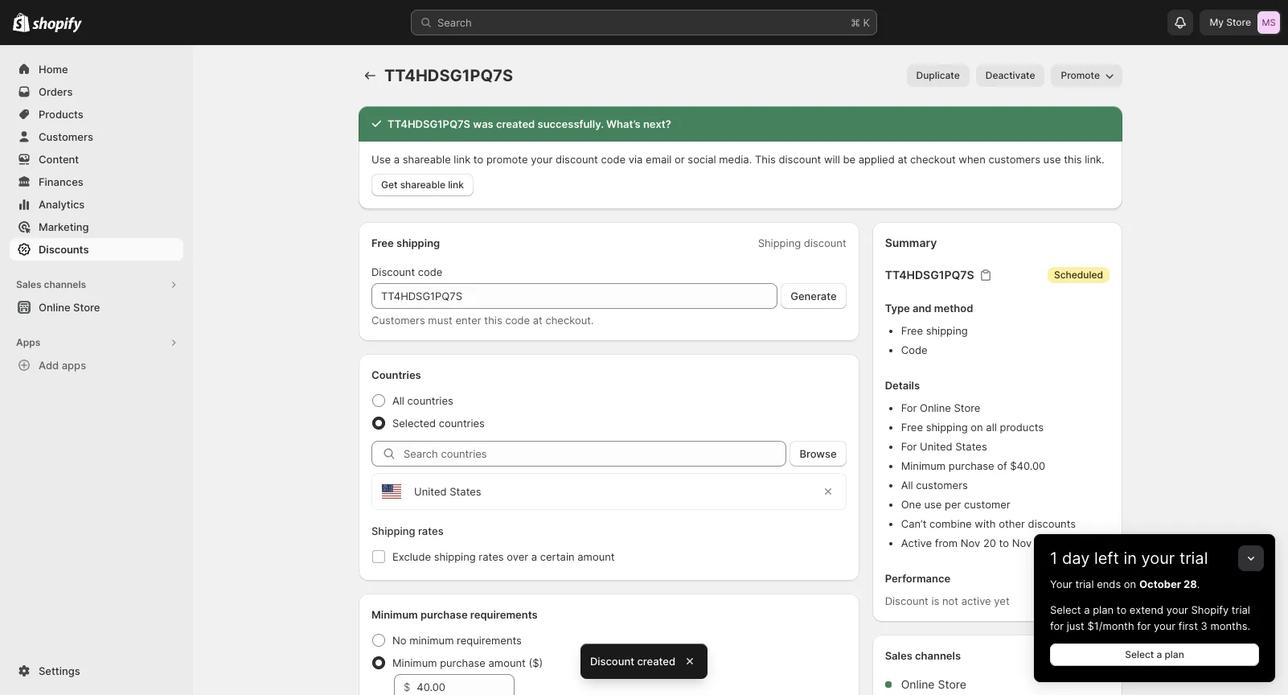 Task type: describe. For each thing, give the bounding box(es) containing it.
store inside for online store free shipping on all products for united states minimum purchase of $40.00 all customers one use per customer can't combine with other discounts active from nov 20 to nov 28
[[954, 401, 981, 414]]

1 horizontal spatial at
[[898, 153, 908, 166]]

3
[[1201, 619, 1208, 632]]

settings
[[39, 664, 80, 677]]

customers for customers
[[39, 130, 93, 143]]

1
[[1051, 549, 1058, 568]]

to inside for online store free shipping on all products for united states minimum purchase of $40.00 all customers one use per customer can't combine with other discounts active from nov 20 to nov 28
[[1000, 537, 1010, 549]]

apps
[[62, 359, 86, 372]]

free for free shipping code
[[901, 324, 923, 337]]

day
[[1063, 549, 1090, 568]]

minimum for minimum purchase requirements
[[372, 608, 418, 621]]

discount for discount is not active yet
[[885, 594, 929, 607]]

2 vertical spatial tt4hdsg1pq7s
[[885, 268, 975, 282]]

must
[[428, 314, 453, 327]]

content
[[39, 153, 79, 166]]

type
[[885, 302, 910, 315]]

your left the first
[[1154, 619, 1176, 632]]

checkout.
[[546, 314, 594, 327]]

finances link
[[10, 171, 183, 193]]

apps
[[16, 336, 40, 348]]

shipping inside for online store free shipping on all products for united states minimum purchase of $40.00 all customers one use per customer can't combine with other discounts active from nov 20 to nov 28
[[926, 421, 968, 434]]

select a plan to extend your shopify trial for just $1/month for your first 3 months.
[[1051, 603, 1251, 632]]

on inside for online store free shipping on all products for united states minimum purchase of $40.00 all customers one use per customer can't combine with other discounts active from nov 20 to nov 28
[[971, 421, 984, 434]]

1 vertical spatial states
[[450, 485, 482, 498]]

home link
[[10, 58, 183, 80]]

your up the first
[[1167, 603, 1189, 616]]

1 vertical spatial this
[[484, 314, 503, 327]]

1 vertical spatial rates
[[479, 550, 504, 563]]

0 vertical spatial shareable
[[403, 153, 451, 166]]

method
[[935, 302, 974, 315]]

analytics link
[[10, 193, 183, 216]]

free inside for online store free shipping on all products for united states minimum purchase of $40.00 all customers one use per customer can't combine with other discounts active from nov 20 to nov 28
[[901, 421, 923, 434]]

$40.00
[[1011, 459, 1046, 472]]

get shareable link
[[381, 179, 464, 191]]

0 vertical spatial code
[[601, 153, 626, 166]]

certain
[[540, 550, 575, 563]]

plan for select a plan to extend your shopify trial for just $1/month for your first 3 months.
[[1093, 603, 1114, 616]]

no
[[393, 634, 407, 647]]

0 horizontal spatial rates
[[418, 524, 444, 537]]

minimum
[[410, 634, 454, 647]]

discount for discount code
[[372, 265, 415, 278]]

1 day left in your trial button
[[1034, 534, 1276, 568]]

discount created
[[590, 655, 676, 668]]

$
[[404, 681, 410, 693]]

search
[[438, 16, 472, 29]]

deactivate button
[[976, 64, 1045, 87]]

your
[[1051, 578, 1073, 590]]

$1/month
[[1088, 619, 1135, 632]]

products
[[39, 108, 84, 121]]

0 horizontal spatial code
[[418, 265, 443, 278]]

your trial ends on october 28 .
[[1051, 578, 1200, 590]]

discount for discount created
[[590, 655, 635, 668]]

from
[[935, 537, 958, 549]]

get
[[381, 179, 398, 191]]

customer
[[964, 498, 1011, 511]]

customers must enter this code at checkout.
[[372, 314, 594, 327]]

shipping discount
[[758, 236, 847, 249]]

28 inside 1 day left in your trial element
[[1184, 578, 1198, 590]]

on inside 1 day left in your trial element
[[1124, 578, 1137, 590]]

online store inside button
[[39, 301, 100, 314]]

discounts
[[39, 243, 89, 256]]

sales channels inside button
[[16, 278, 86, 290]]

not
[[943, 594, 959, 607]]

free for free shipping
[[372, 236, 394, 249]]

0 vertical spatial customers
[[989, 153, 1041, 166]]

code
[[901, 343, 928, 356]]

$ text field
[[417, 674, 515, 695]]

2 for from the top
[[901, 440, 917, 453]]

combine
[[930, 517, 972, 530]]

all inside for online store free shipping on all products for united states minimum purchase of $40.00 all customers one use per customer can't combine with other discounts active from nov 20 to nov 28
[[901, 479, 914, 491]]

discount code
[[372, 265, 443, 278]]

1 horizontal spatial channels
[[915, 649, 961, 662]]

when
[[959, 153, 986, 166]]

be
[[843, 153, 856, 166]]

will
[[824, 153, 840, 166]]

1 vertical spatial created
[[637, 655, 676, 668]]

applied
[[859, 153, 895, 166]]

1 day left in your trial element
[[1034, 576, 1276, 682]]

scheduled
[[1055, 269, 1104, 281]]

per
[[945, 498, 962, 511]]

a right the over on the bottom of the page
[[531, 550, 537, 563]]

just
[[1067, 619, 1085, 632]]

discount left the will
[[779, 153, 822, 166]]

for online store free shipping on all products for united states minimum purchase of $40.00 all customers one use per customer can't combine with other discounts active from nov 20 to nov 28
[[901, 401, 1076, 549]]

active
[[962, 594, 992, 607]]

28 inside for online store free shipping on all products for united states minimum purchase of $40.00 all customers one use per customer can't combine with other discounts active from nov 20 to nov 28
[[1035, 537, 1048, 549]]

one
[[901, 498, 922, 511]]

2 vertical spatial online
[[901, 677, 935, 691]]

1 horizontal spatial online store
[[901, 677, 967, 691]]

shipping for free shipping code
[[926, 324, 968, 337]]

2 vertical spatial code
[[505, 314, 530, 327]]

0 horizontal spatial to
[[474, 153, 484, 166]]

social
[[688, 153, 716, 166]]

media.
[[719, 153, 752, 166]]

exclude shipping rates over a certain amount
[[393, 550, 615, 563]]

successfully.
[[538, 117, 604, 130]]

1 vertical spatial united
[[414, 485, 447, 498]]

and
[[913, 302, 932, 315]]

purchase for amount
[[440, 656, 486, 669]]

customers for customers must enter this code at checkout.
[[372, 314, 425, 327]]

was
[[473, 117, 494, 130]]

with
[[975, 517, 996, 530]]

a for select a plan to extend your shopify trial for just $1/month for your first 3 months.
[[1084, 603, 1090, 616]]

0 vertical spatial link
[[454, 153, 471, 166]]

promote button
[[1052, 64, 1123, 87]]

add apps button
[[10, 354, 183, 376]]

minimum for minimum purchase amount ($)
[[393, 656, 437, 669]]

october
[[1140, 578, 1182, 590]]

or
[[675, 153, 685, 166]]

orders
[[39, 85, 73, 98]]

use
[[372, 153, 391, 166]]

0 vertical spatial tt4hdsg1pq7s
[[385, 66, 513, 85]]

shipping for shipping rates
[[372, 524, 415, 537]]

to inside the select a plan to extend your shopify trial for just $1/month for your first 3 months.
[[1117, 603, 1127, 616]]

shopify image
[[32, 17, 82, 33]]

.
[[1198, 578, 1200, 590]]

plan for select a plan
[[1165, 648, 1185, 660]]

duplicate link
[[907, 64, 970, 87]]

selected countries
[[393, 417, 485, 430]]

minimum purchase amount ($)
[[393, 656, 543, 669]]

1 horizontal spatial amount
[[578, 550, 615, 563]]

first
[[1179, 619, 1198, 632]]

discounts link
[[10, 238, 183, 261]]

sales channels button
[[10, 273, 183, 296]]

link.
[[1085, 153, 1105, 166]]

discounts
[[1028, 517, 1076, 530]]

details
[[885, 379, 920, 392]]

20
[[984, 537, 997, 549]]

all countries
[[393, 394, 454, 407]]

trial inside the select a plan to extend your shopify trial for just $1/month for your first 3 months.
[[1232, 603, 1251, 616]]

1 vertical spatial trial
[[1076, 578, 1094, 590]]

checkout
[[911, 153, 956, 166]]

ends
[[1097, 578, 1122, 590]]

months.
[[1211, 619, 1251, 632]]

exclude
[[393, 550, 431, 563]]

united states
[[414, 485, 482, 498]]



Task type: locate. For each thing, give the bounding box(es) containing it.
to right 20
[[1000, 537, 1010, 549]]

0 vertical spatial online store
[[39, 301, 100, 314]]

sales down "discount is not active yet"
[[885, 649, 913, 662]]

Discount code text field
[[372, 283, 778, 309]]

trial
[[1180, 549, 1209, 568], [1076, 578, 1094, 590], [1232, 603, 1251, 616]]

select down the select a plan to extend your shopify trial for just $1/month for your first 3 months. on the bottom right of the page
[[1125, 648, 1155, 660]]

discount down free shipping
[[372, 265, 415, 278]]

1 horizontal spatial nov
[[1012, 537, 1032, 549]]

2 nov from the left
[[1012, 537, 1032, 549]]

store inside button
[[73, 301, 100, 314]]

all
[[986, 421, 997, 434]]

tt4hdsg1pq7s
[[385, 66, 513, 85], [388, 117, 471, 130], [885, 268, 975, 282]]

shipping for exclude shipping rates over a certain amount
[[434, 550, 476, 563]]

shipping left all
[[926, 421, 968, 434]]

discount is not active yet
[[885, 594, 1010, 607]]

Search countries text field
[[404, 441, 787, 467]]

amount
[[578, 550, 615, 563], [489, 656, 526, 669]]

customers inside for online store free shipping on all products for united states minimum purchase of $40.00 all customers one use per customer can't combine with other discounts active from nov 20 to nov 28
[[916, 479, 968, 491]]

0 vertical spatial minimum
[[901, 459, 946, 472]]

1 vertical spatial shareable
[[400, 179, 446, 191]]

browse
[[800, 447, 837, 460]]

0 horizontal spatial created
[[496, 117, 535, 130]]

1 for from the top
[[901, 401, 917, 414]]

customers
[[39, 130, 93, 143], [372, 314, 425, 327]]

minimum up one
[[901, 459, 946, 472]]

2 horizontal spatial trial
[[1232, 603, 1251, 616]]

add apps
[[39, 359, 86, 372]]

1 vertical spatial sales channels
[[885, 649, 961, 662]]

0 vertical spatial amount
[[578, 550, 615, 563]]

countries
[[372, 368, 421, 381]]

other
[[999, 517, 1026, 530]]

united
[[920, 440, 953, 453], [414, 485, 447, 498]]

1 vertical spatial countries
[[439, 417, 485, 430]]

discount down successfully.
[[556, 153, 598, 166]]

0 vertical spatial 28
[[1035, 537, 1048, 549]]

code right enter
[[505, 314, 530, 327]]

0 vertical spatial online
[[39, 301, 70, 314]]

select inside the select a plan to extend your shopify trial for just $1/month for your first 3 months.
[[1051, 603, 1082, 616]]

states inside for online store free shipping on all products for united states minimum purchase of $40.00 all customers one use per customer can't combine with other discounts active from nov 20 to nov 28
[[956, 440, 988, 453]]

0 horizontal spatial channels
[[44, 278, 86, 290]]

sales channels
[[16, 278, 86, 290], [885, 649, 961, 662]]

extend
[[1130, 603, 1164, 616]]

united up "shipping rates"
[[414, 485, 447, 498]]

0 horizontal spatial plan
[[1093, 603, 1114, 616]]

products link
[[10, 103, 183, 125]]

apps button
[[10, 331, 183, 354]]

1 vertical spatial amount
[[489, 656, 526, 669]]

requirements
[[470, 608, 538, 621], [457, 634, 522, 647]]

on
[[971, 421, 984, 434], [1124, 578, 1137, 590]]

1 vertical spatial purchase
[[421, 608, 468, 621]]

at right applied
[[898, 153, 908, 166]]

for
[[1051, 619, 1064, 632], [1138, 619, 1151, 632]]

generate
[[791, 290, 837, 302]]

1 horizontal spatial created
[[637, 655, 676, 668]]

use a shareable link to promote your discount code via email or social media. this discount will be applied at checkout when customers use this link.
[[372, 153, 1105, 166]]

this
[[755, 153, 776, 166]]

requirements up minimum purchase amount ($)
[[457, 634, 522, 647]]

0 vertical spatial sales
[[16, 278, 41, 290]]

shipping up the "generate"
[[758, 236, 801, 249]]

states down all
[[956, 440, 988, 453]]

1 vertical spatial at
[[533, 314, 543, 327]]

your inside dropdown button
[[1142, 549, 1175, 568]]

28 right october
[[1184, 578, 1198, 590]]

0 vertical spatial select
[[1051, 603, 1082, 616]]

0 vertical spatial created
[[496, 117, 535, 130]]

minimum inside for online store free shipping on all products for united states minimum purchase of $40.00 all customers one use per customer can't combine with other discounts active from nov 20 to nov 28
[[901, 459, 946, 472]]

over
[[507, 550, 529, 563]]

shipping right exclude
[[434, 550, 476, 563]]

2 vertical spatial discount
[[590, 655, 635, 668]]

0 vertical spatial free
[[372, 236, 394, 249]]

shipping for free shipping
[[397, 236, 440, 249]]

countries up selected countries
[[408, 394, 454, 407]]

orders link
[[10, 80, 183, 103]]

this
[[1064, 153, 1082, 166], [484, 314, 503, 327]]

0 vertical spatial to
[[474, 153, 484, 166]]

⌘
[[851, 16, 861, 29]]

purchase left of
[[949, 459, 995, 472]]

1 vertical spatial online store
[[901, 677, 967, 691]]

finances
[[39, 175, 83, 188]]

free inside free shipping code
[[901, 324, 923, 337]]

select a plan link
[[1051, 644, 1260, 666]]

0 vertical spatial states
[[956, 440, 988, 453]]

1 horizontal spatial select
[[1125, 648, 1155, 660]]

channels down discounts
[[44, 278, 86, 290]]

1 vertical spatial minimum
[[372, 608, 418, 621]]

amount left ($)
[[489, 656, 526, 669]]

0 horizontal spatial on
[[971, 421, 984, 434]]

my
[[1210, 16, 1224, 28]]

your up october
[[1142, 549, 1175, 568]]

all up one
[[901, 479, 914, 491]]

1 horizontal spatial sales
[[885, 649, 913, 662]]

0 horizontal spatial amount
[[489, 656, 526, 669]]

use inside for online store free shipping on all products for united states minimum purchase of $40.00 all customers one use per customer can't combine with other discounts active from nov 20 to nov 28
[[925, 498, 942, 511]]

1 vertical spatial use
[[925, 498, 942, 511]]

customers left must
[[372, 314, 425, 327]]

use
[[1044, 153, 1061, 166], [925, 498, 942, 511]]

2 horizontal spatial code
[[601, 153, 626, 166]]

a down the select a plan to extend your shopify trial for just $1/month for your first 3 months. on the bottom right of the page
[[1157, 648, 1163, 660]]

what's
[[606, 117, 641, 130]]

customers down products
[[39, 130, 93, 143]]

requirements for minimum purchase requirements
[[470, 608, 538, 621]]

online store
[[39, 301, 100, 314], [901, 677, 967, 691]]

0 vertical spatial purchase
[[949, 459, 995, 472]]

0 horizontal spatial sales channels
[[16, 278, 86, 290]]

shipping
[[397, 236, 440, 249], [926, 324, 968, 337], [926, 421, 968, 434], [434, 550, 476, 563]]

of
[[998, 459, 1008, 472]]

for down details
[[901, 401, 917, 414]]

shareable inside button
[[400, 179, 446, 191]]

⌘ k
[[851, 16, 870, 29]]

discount right ($)
[[590, 655, 635, 668]]

customers right when
[[989, 153, 1041, 166]]

countries for selected countries
[[439, 417, 485, 430]]

minimum purchase requirements
[[372, 608, 538, 621]]

code down free shipping
[[418, 265, 443, 278]]

1 vertical spatial all
[[901, 479, 914, 491]]

a right 'use'
[[394, 153, 400, 166]]

amount right certain
[[578, 550, 615, 563]]

1 horizontal spatial this
[[1064, 153, 1082, 166]]

to up $1/month
[[1117, 603, 1127, 616]]

a up "just"
[[1084, 603, 1090, 616]]

tt4hdsg1pq7s was created successfully. what's next?
[[388, 117, 671, 130]]

rates up exclude
[[418, 524, 444, 537]]

k
[[864, 16, 870, 29]]

free down details
[[901, 421, 923, 434]]

for
[[901, 401, 917, 414], [901, 440, 917, 453]]

link right get
[[448, 179, 464, 191]]

0 horizontal spatial sales
[[16, 278, 41, 290]]

united inside for online store free shipping on all products for united states minimum purchase of $40.00 all customers one use per customer can't combine with other discounts active from nov 20 to nov 28
[[920, 440, 953, 453]]

sales channels down "is"
[[885, 649, 961, 662]]

0 horizontal spatial customers
[[39, 130, 93, 143]]

1 vertical spatial tt4hdsg1pq7s
[[388, 117, 471, 130]]

shipping up discount code
[[397, 236, 440, 249]]

settings link
[[10, 660, 183, 682]]

purchase inside for online store free shipping on all products for united states minimum purchase of $40.00 all customers one use per customer can't combine with other discounts active from nov 20 to nov 28
[[949, 459, 995, 472]]

1 vertical spatial free
[[901, 324, 923, 337]]

0 vertical spatial rates
[[418, 524, 444, 537]]

type and method
[[885, 302, 974, 315]]

0 vertical spatial discount
[[372, 265, 415, 278]]

purchase up $ text box
[[440, 656, 486, 669]]

0 vertical spatial united
[[920, 440, 953, 453]]

this left link. at the top
[[1064, 153, 1082, 166]]

rates
[[418, 524, 444, 537], [479, 550, 504, 563]]

1 horizontal spatial code
[[505, 314, 530, 327]]

sales down discounts
[[16, 278, 41, 290]]

countries for all countries
[[408, 394, 454, 407]]

0 vertical spatial trial
[[1180, 549, 1209, 568]]

1 horizontal spatial customers
[[989, 153, 1041, 166]]

1 horizontal spatial sales channels
[[885, 649, 961, 662]]

content link
[[10, 148, 183, 171]]

to
[[474, 153, 484, 166], [1000, 537, 1010, 549], [1117, 603, 1127, 616]]

this right enter
[[484, 314, 503, 327]]

for up one
[[901, 440, 917, 453]]

channels inside button
[[44, 278, 86, 290]]

free up code
[[901, 324, 923, 337]]

united up 'per'
[[920, 440, 953, 453]]

marketing
[[39, 220, 89, 233]]

shareable right get
[[400, 179, 446, 191]]

shipping up exclude
[[372, 524, 415, 537]]

next?
[[643, 117, 671, 130]]

1 nov from the left
[[961, 537, 981, 549]]

select for select a plan
[[1125, 648, 1155, 660]]

on right ends
[[1124, 578, 1137, 590]]

nov down the other
[[1012, 537, 1032, 549]]

code
[[601, 153, 626, 166], [418, 265, 443, 278], [505, 314, 530, 327]]

1 horizontal spatial rates
[[479, 550, 504, 563]]

no minimum requirements
[[393, 634, 522, 647]]

minimum up $
[[393, 656, 437, 669]]

customers link
[[10, 125, 183, 148]]

link inside button
[[448, 179, 464, 191]]

tt4hdsg1pq7s left was
[[388, 117, 471, 130]]

0 horizontal spatial this
[[484, 314, 503, 327]]

28 left 1
[[1035, 537, 1048, 549]]

minimum up no
[[372, 608, 418, 621]]

purchase up the 'minimum'
[[421, 608, 468, 621]]

all
[[393, 394, 405, 407], [901, 479, 914, 491]]

0 horizontal spatial states
[[450, 485, 482, 498]]

0 horizontal spatial for
[[1051, 619, 1064, 632]]

rates left the over on the bottom of the page
[[479, 550, 504, 563]]

0 vertical spatial at
[[898, 153, 908, 166]]

($)
[[529, 656, 543, 669]]

a inside the select a plan to extend your shopify trial for just $1/month for your first 3 months.
[[1084, 603, 1090, 616]]

email
[[646, 153, 672, 166]]

0 vertical spatial all
[[393, 394, 405, 407]]

products
[[1000, 421, 1044, 434]]

plan down the first
[[1165, 648, 1185, 660]]

at left 'checkout.'
[[533, 314, 543, 327]]

0 vertical spatial use
[[1044, 153, 1061, 166]]

tt4hdsg1pq7s up type and method
[[885, 268, 975, 282]]

states
[[956, 440, 988, 453], [450, 485, 482, 498]]

countries down all countries
[[439, 417, 485, 430]]

28
[[1035, 537, 1048, 549], [1184, 578, 1198, 590]]

1 vertical spatial customers
[[916, 479, 968, 491]]

discount down the performance
[[885, 594, 929, 607]]

trial up .
[[1180, 549, 1209, 568]]

enter
[[456, 314, 482, 327]]

my store image
[[1258, 11, 1281, 34]]

0 vertical spatial customers
[[39, 130, 93, 143]]

on left all
[[971, 421, 984, 434]]

online
[[39, 301, 70, 314], [920, 401, 952, 414], [901, 677, 935, 691]]

discount up the "generate"
[[804, 236, 847, 249]]

plan inside the select a plan to extend your shopify trial for just $1/month for your first 3 months.
[[1093, 603, 1114, 616]]

free up discount code
[[372, 236, 394, 249]]

0 horizontal spatial shipping
[[372, 524, 415, 537]]

free shipping code
[[901, 324, 968, 356]]

1 vertical spatial to
[[1000, 537, 1010, 549]]

trial inside dropdown button
[[1180, 549, 1209, 568]]

to left promote on the left of the page
[[474, 153, 484, 166]]

shipping down the method
[[926, 324, 968, 337]]

nov left 20
[[961, 537, 981, 549]]

1 horizontal spatial shipping
[[758, 236, 801, 249]]

requirements for no minimum requirements
[[457, 634, 522, 647]]

for down 'extend'
[[1138, 619, 1151, 632]]

0 horizontal spatial online store
[[39, 301, 100, 314]]

shopify image
[[13, 13, 30, 32]]

online inside button
[[39, 301, 70, 314]]

1 vertical spatial on
[[1124, 578, 1137, 590]]

for left "just"
[[1051, 619, 1064, 632]]

1 vertical spatial channels
[[915, 649, 961, 662]]

1 horizontal spatial all
[[901, 479, 914, 491]]

is
[[932, 594, 940, 607]]

0 vertical spatial sales channels
[[16, 278, 86, 290]]

shipping inside free shipping code
[[926, 324, 968, 337]]

states down selected countries
[[450, 485, 482, 498]]

1 vertical spatial link
[[448, 179, 464, 191]]

0 horizontal spatial discount
[[372, 265, 415, 278]]

discount
[[372, 265, 415, 278], [885, 594, 929, 607], [590, 655, 635, 668]]

channels down "is"
[[915, 649, 961, 662]]

duplicate
[[917, 69, 960, 81]]

1 horizontal spatial trial
[[1180, 549, 1209, 568]]

2 vertical spatial purchase
[[440, 656, 486, 669]]

trial right your
[[1076, 578, 1094, 590]]

1 horizontal spatial use
[[1044, 153, 1061, 166]]

0 vertical spatial for
[[901, 401, 917, 414]]

shareable up get shareable link on the left top
[[403, 153, 451, 166]]

1 vertical spatial code
[[418, 265, 443, 278]]

a for select a plan
[[1157, 648, 1163, 660]]

online store button
[[0, 296, 193, 319]]

0 horizontal spatial nov
[[961, 537, 981, 549]]

sales inside button
[[16, 278, 41, 290]]

sales channels down discounts
[[16, 278, 86, 290]]

customers up 'per'
[[916, 479, 968, 491]]

1 vertical spatial shipping
[[372, 524, 415, 537]]

1 horizontal spatial discount
[[590, 655, 635, 668]]

0 horizontal spatial at
[[533, 314, 543, 327]]

1 for from the left
[[1051, 619, 1064, 632]]

1 horizontal spatial states
[[956, 440, 988, 453]]

link left promote on the left of the page
[[454, 153, 471, 166]]

online inside for online store free shipping on all products for united states minimum purchase of $40.00 all customers one use per customer can't combine with other discounts active from nov 20 to nov 28
[[920, 401, 952, 414]]

use left 'per'
[[925, 498, 942, 511]]

use left link. at the top
[[1044, 153, 1061, 166]]

select a plan
[[1125, 648, 1185, 660]]

plan up $1/month
[[1093, 603, 1114, 616]]

left
[[1095, 549, 1120, 568]]

2 vertical spatial to
[[1117, 603, 1127, 616]]

tt4hdsg1pq7s down search
[[385, 66, 513, 85]]

deactivate
[[986, 69, 1036, 81]]

2 vertical spatial trial
[[1232, 603, 1251, 616]]

0 horizontal spatial select
[[1051, 603, 1082, 616]]

select
[[1051, 603, 1082, 616], [1125, 648, 1155, 660]]

0 horizontal spatial all
[[393, 394, 405, 407]]

shipping for shipping discount
[[758, 236, 801, 249]]

2 for from the left
[[1138, 619, 1151, 632]]

performance
[[885, 572, 951, 585]]

select up "just"
[[1051, 603, 1082, 616]]

purchase for requirements
[[421, 608, 468, 621]]

your right promote on the left of the page
[[531, 153, 553, 166]]

1 vertical spatial online
[[920, 401, 952, 414]]

your
[[531, 153, 553, 166], [1142, 549, 1175, 568], [1167, 603, 1189, 616], [1154, 619, 1176, 632]]

online store link
[[10, 296, 183, 319]]

all down countries
[[393, 394, 405, 407]]

select for select a plan to extend your shopify trial for just $1/month for your first 3 months.
[[1051, 603, 1082, 616]]

a for use a shareable link to promote your discount code via email or social media. this discount will be applied at checkout when customers use this link.
[[394, 153, 400, 166]]

1 vertical spatial discount
[[885, 594, 929, 607]]

1 horizontal spatial on
[[1124, 578, 1137, 590]]

1 horizontal spatial plan
[[1165, 648, 1185, 660]]

active
[[901, 537, 932, 549]]

requirements up no minimum requirements
[[470, 608, 538, 621]]

2 vertical spatial free
[[901, 421, 923, 434]]

code left via
[[601, 153, 626, 166]]

0 horizontal spatial use
[[925, 498, 942, 511]]

0 vertical spatial countries
[[408, 394, 454, 407]]

purchase
[[949, 459, 995, 472], [421, 608, 468, 621], [440, 656, 486, 669]]

2 horizontal spatial to
[[1117, 603, 1127, 616]]

trial up the months.
[[1232, 603, 1251, 616]]



Task type: vqa. For each thing, say whether or not it's contained in the screenshot.
dialog
no



